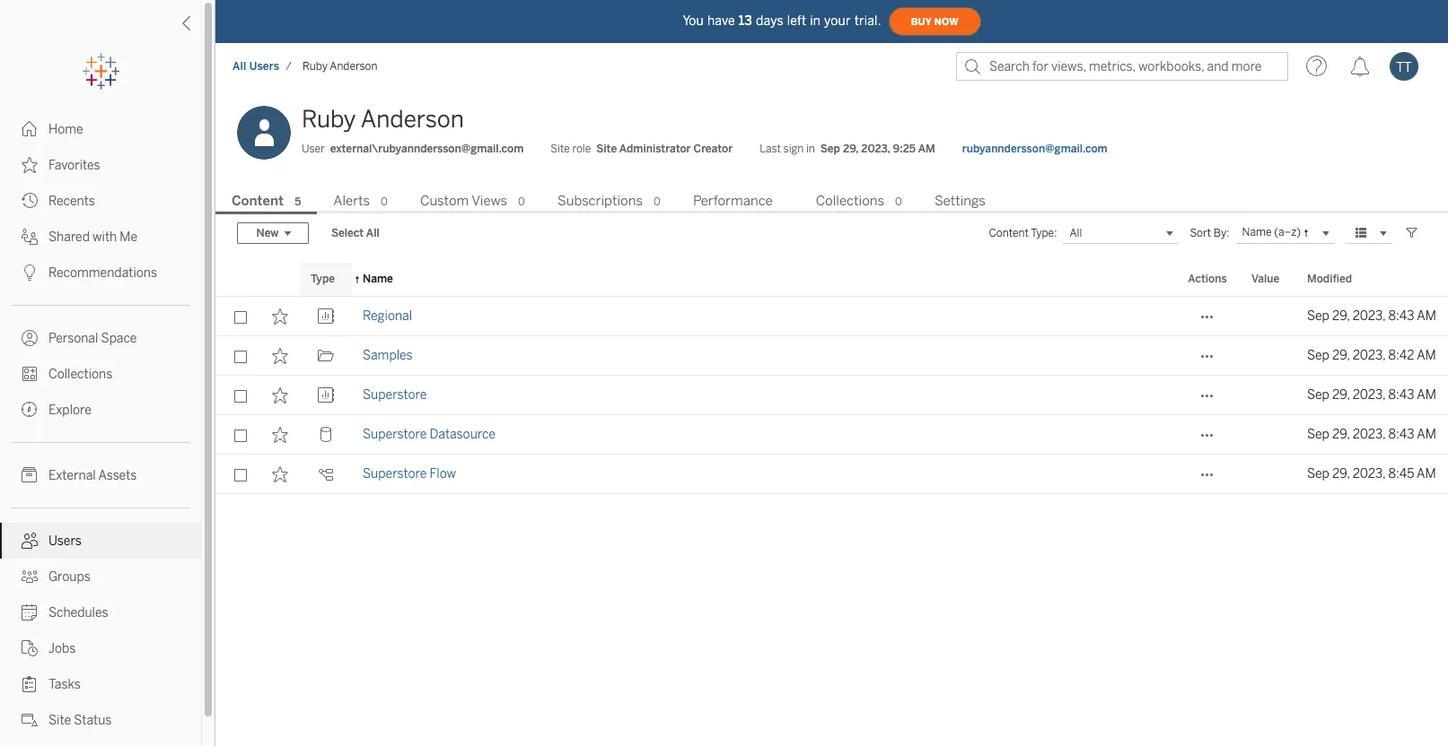 Task type: vqa. For each thing, say whether or not it's contained in the screenshot.


Task type: locate. For each thing, give the bounding box(es) containing it.
anderson up user external\rubyanndersson@gmail.com
[[361, 105, 464, 134]]

1 sep 29, 2023, 8:43 am from the top
[[1307, 309, 1436, 324]]

all inside button
[[366, 227, 379, 240]]

29, down 'modified'
[[1332, 309, 1350, 324]]

by text only_f5he34f image for site status
[[22, 713, 38, 729]]

you
[[683, 13, 704, 28]]

content for content
[[232, 193, 284, 209]]

by text only_f5he34f image for recents
[[22, 193, 38, 209]]

am right 8:42
[[1417, 348, 1436, 364]]

buy
[[911, 16, 932, 27]]

shared with me link
[[0, 219, 201, 255]]

am up sep 29, 2023, 8:42 am
[[1417, 309, 1436, 324]]

6 by text only_f5he34f image from the top
[[22, 533, 38, 549]]

29,
[[843, 143, 859, 155], [1332, 309, 1350, 324], [1332, 348, 1350, 364], [1332, 388, 1350, 403], [1332, 427, 1350, 443], [1332, 467, 1350, 482]]

by text only_f5he34f image inside recommendations link
[[22, 265, 38, 281]]

0 vertical spatial 8:43
[[1388, 309, 1414, 324]]

space
[[101, 331, 137, 347]]

by text only_f5he34f image inside groups "link"
[[22, 569, 38, 585]]

by text only_f5he34f image for jobs
[[22, 641, 38, 657]]

1 vertical spatial ruby anderson
[[302, 105, 464, 134]]

name up the regional
[[363, 273, 393, 285]]

by text only_f5he34f image left jobs
[[22, 641, 38, 657]]

4 by text only_f5he34f image from the top
[[22, 366, 38, 382]]

by text only_f5he34f image left groups
[[22, 569, 38, 585]]

5 by text only_f5he34f image from the top
[[22, 468, 38, 484]]

0 vertical spatial ruby anderson
[[303, 60, 378, 73]]

1 0 from the left
[[381, 196, 388, 208]]

0 vertical spatial name
[[1242, 226, 1272, 239]]

2023, left 8:45
[[1353, 467, 1386, 482]]

0 vertical spatial collections
[[816, 193, 884, 209]]

all
[[233, 60, 246, 73], [366, 227, 379, 240], [1070, 227, 1082, 240]]

1 horizontal spatial site
[[551, 143, 570, 155]]

8:43 up 8:45
[[1388, 427, 1414, 443]]

sep for samples
[[1307, 348, 1330, 364]]

2023, up sep 29, 2023, 8:42 am
[[1353, 309, 1386, 324]]

ruby anderson
[[303, 60, 378, 73], [302, 105, 464, 134]]

1 vertical spatial name
[[363, 273, 393, 285]]

am
[[918, 143, 935, 155], [1417, 309, 1436, 324], [1417, 348, 1436, 364], [1417, 388, 1436, 403], [1417, 427, 1436, 443], [1417, 467, 1436, 482]]

2 vertical spatial sep 29, 2023, 8:43 am
[[1307, 427, 1436, 443]]

tasks
[[48, 678, 81, 693]]

1 vertical spatial sep 29, 2023, 8:43 am
[[1307, 388, 1436, 403]]

Search for views, metrics, workbooks, and more text field
[[956, 52, 1288, 81]]

sep 29, 2023, 8:43 am
[[1307, 309, 1436, 324], [1307, 388, 1436, 403], [1307, 427, 1436, 443]]

2023,
[[861, 143, 890, 155], [1353, 309, 1386, 324], [1353, 348, 1386, 364], [1353, 388, 1386, 403], [1353, 427, 1386, 443], [1353, 467, 1386, 482]]

select all button
[[320, 223, 391, 244]]

row containing superstore
[[215, 376, 1448, 416]]

superstore datasource link
[[363, 416, 495, 455]]

name inside dropdown button
[[1242, 226, 1272, 239]]

all left /
[[233, 60, 246, 73]]

sep 29, 2023, 8:45 am
[[1307, 467, 1436, 482]]

users
[[249, 60, 279, 73], [48, 534, 82, 549]]

2 horizontal spatial site
[[596, 143, 617, 155]]

0 horizontal spatial collections
[[48, 367, 113, 382]]

tasks link
[[0, 667, 201, 703]]

by text only_f5he34f image for shared with me
[[22, 229, 38, 245]]

0 vertical spatial sep 29, 2023, 8:43 am
[[1307, 309, 1436, 324]]

by text only_f5he34f image inside jobs link
[[22, 641, 38, 657]]

name left (a–z) on the right top of the page
[[1242, 226, 1272, 239]]

1 vertical spatial superstore
[[363, 427, 427, 443]]

by text only_f5he34f image inside favorites link
[[22, 157, 38, 173]]

by text only_f5he34f image inside site status link
[[22, 713, 38, 729]]

0 horizontal spatial site
[[48, 714, 71, 729]]

sep 29, 2023, 8:43 am for regional
[[1307, 309, 1436, 324]]

1 by text only_f5he34f image from the top
[[22, 121, 38, 137]]

users left /
[[249, 60, 279, 73]]

sub-spaces tab list
[[215, 191, 1448, 215]]

user external\rubyanndersson@gmail.com
[[302, 143, 524, 155]]

anderson right /
[[330, 60, 378, 73]]

0 horizontal spatial users
[[48, 534, 82, 549]]

left
[[787, 13, 806, 28]]

user
[[302, 143, 325, 155]]

8:43
[[1388, 309, 1414, 324], [1388, 388, 1414, 403], [1388, 427, 1414, 443]]

1 row from the top
[[215, 297, 1448, 337]]

1 horizontal spatial all
[[366, 227, 379, 240]]

superstore left flow
[[363, 467, 427, 482]]

collections
[[816, 193, 884, 209], [48, 367, 113, 382]]

buy now
[[911, 16, 959, 27]]

datasource
[[430, 427, 495, 443]]

content up new
[[232, 193, 284, 209]]

all users link
[[232, 59, 280, 74]]

1 superstore from the top
[[363, 388, 427, 403]]

am right 9:25
[[918, 143, 935, 155]]

days
[[756, 13, 784, 28]]

0 vertical spatial superstore
[[363, 388, 427, 403]]

anderson
[[330, 60, 378, 73], [361, 105, 464, 134]]

content inside 'sub-spaces' tab list
[[232, 193, 284, 209]]

29, left 8:42
[[1332, 348, 1350, 364]]

by text only_f5he34f image left the external
[[22, 468, 38, 484]]

ruby
[[303, 60, 328, 73], [302, 105, 356, 134]]

subscriptions
[[557, 193, 643, 209]]

ruby anderson right /
[[303, 60, 378, 73]]

content left type:
[[989, 227, 1029, 240]]

by text only_f5he34f image for explore
[[22, 402, 38, 418]]

0 horizontal spatial all
[[233, 60, 246, 73]]

users link
[[0, 523, 201, 559]]

ruby anderson main content
[[215, 90, 1448, 747]]

0 vertical spatial users
[[249, 60, 279, 73]]

select
[[331, 227, 364, 240]]

all for all
[[1070, 227, 1082, 240]]

2023, left 8:42
[[1353, 348, 1386, 364]]

trial.
[[854, 13, 881, 28]]

0 vertical spatial ruby
[[303, 60, 328, 73]]

shared with me
[[48, 230, 138, 245]]

sep 29, 2023, 8:43 am for superstore datasource
[[1307, 427, 1436, 443]]

2 0 from the left
[[518, 196, 525, 208]]

status
[[74, 714, 112, 729]]

by text only_f5he34f image for home
[[22, 121, 38, 137]]

3 by text only_f5he34f image from the top
[[22, 229, 38, 245]]

collections down last sign in sep 29, 2023, 9:25 am
[[816, 193, 884, 209]]

1 horizontal spatial collections
[[816, 193, 884, 209]]

workbook image
[[317, 309, 334, 325]]

8:45
[[1388, 467, 1414, 482]]

me
[[120, 230, 138, 245]]

2 8:43 from the top
[[1388, 388, 1414, 403]]

3 row from the top
[[215, 376, 1448, 416]]

sep
[[820, 143, 840, 155], [1307, 309, 1330, 324], [1307, 348, 1330, 364], [1307, 388, 1330, 403], [1307, 427, 1330, 443], [1307, 467, 1330, 482]]

superstore down samples link
[[363, 388, 427, 403]]

0 right views on the left top of page
[[518, 196, 525, 208]]

role
[[572, 143, 591, 155]]

0 down "administrator"
[[654, 196, 661, 208]]

administrator
[[619, 143, 691, 155]]

row
[[215, 297, 1448, 337], [215, 337, 1448, 376], [215, 376, 1448, 416], [215, 416, 1448, 455], [215, 455, 1448, 495]]

in
[[810, 13, 821, 28], [806, 143, 815, 155]]

ruby up user
[[302, 105, 356, 134]]

by text only_f5he34f image for users
[[22, 533, 38, 549]]

by text only_f5he34f image left site status
[[22, 713, 38, 729]]

29, left 8:45
[[1332, 467, 1350, 482]]

users up groups
[[48, 534, 82, 549]]

by text only_f5he34f image left recents
[[22, 193, 38, 209]]

8:43 for superstore
[[1388, 388, 1414, 403]]

4 row from the top
[[215, 416, 1448, 455]]

by text only_f5he34f image left the shared
[[22, 229, 38, 245]]

site left role
[[551, 143, 570, 155]]

0 right alerts
[[381, 196, 388, 208]]

4 0 from the left
[[895, 196, 902, 208]]

2 superstore from the top
[[363, 427, 427, 443]]

samples link
[[363, 337, 413, 376]]

list view image
[[1353, 225, 1369, 241]]

8:43 down 8:42
[[1388, 388, 1414, 403]]

row group containing regional
[[215, 297, 1448, 495]]

1 vertical spatial content
[[989, 227, 1029, 240]]

2 vertical spatial 8:43
[[1388, 427, 1414, 443]]

am for samples
[[1417, 348, 1436, 364]]

29, for regional
[[1332, 309, 1350, 324]]

0 horizontal spatial name
[[363, 273, 393, 285]]

6 by text only_f5he34f image from the top
[[22, 677, 38, 693]]

row group
[[215, 297, 1448, 495]]

1 vertical spatial collections
[[48, 367, 113, 382]]

3 0 from the left
[[654, 196, 661, 208]]

external assets
[[48, 469, 137, 484]]

2 vertical spatial superstore
[[363, 467, 427, 482]]

personal
[[48, 331, 98, 347]]

name for name
[[363, 273, 393, 285]]

1 vertical spatial anderson
[[361, 105, 464, 134]]

name (a–z) button
[[1235, 223, 1335, 244]]

8 by text only_f5he34f image from the top
[[22, 641, 38, 657]]

29, down sep 29, 2023, 8:42 am
[[1332, 388, 1350, 403]]

1 horizontal spatial content
[[989, 227, 1029, 240]]

9 by text only_f5he34f image from the top
[[22, 713, 38, 729]]

8:43 up 8:42
[[1388, 309, 1414, 324]]

ruby anderson up user external\rubyanndersson@gmail.com
[[302, 105, 464, 134]]

grid containing regional
[[215, 263, 1448, 747]]

5 row from the top
[[215, 455, 1448, 495]]

name for name (a–z)
[[1242, 226, 1272, 239]]

by text only_f5he34f image for favorites
[[22, 157, 38, 173]]

you have 13 days left in your trial.
[[683, 13, 881, 28]]

all right select
[[366, 227, 379, 240]]

by text only_f5he34f image inside external assets link
[[22, 468, 38, 484]]

superstore for superstore
[[363, 388, 427, 403]]

last
[[760, 143, 781, 155]]

all inside popup button
[[1070, 227, 1082, 240]]

superstore link
[[363, 376, 427, 416]]

2 by text only_f5he34f image from the top
[[22, 193, 38, 209]]

7 by text only_f5he34f image from the top
[[22, 569, 38, 585]]

row containing superstore flow
[[215, 455, 1448, 495]]

1 vertical spatial users
[[48, 534, 82, 549]]

content type:
[[989, 227, 1057, 240]]

by text only_f5he34f image inside recents link
[[22, 193, 38, 209]]

all right type:
[[1070, 227, 1082, 240]]

by text only_f5he34f image inside tasks link
[[22, 677, 38, 693]]

29, for samples
[[1332, 348, 1350, 364]]

1 vertical spatial in
[[806, 143, 815, 155]]

am up sep 29, 2023, 8:45 am
[[1417, 427, 1436, 443]]

5 by text only_f5he34f image from the top
[[22, 605, 38, 621]]

anderson inside main content
[[361, 105, 464, 134]]

by text only_f5he34f image up groups "link"
[[22, 533, 38, 549]]

custom views
[[420, 193, 507, 209]]

views
[[472, 193, 507, 209]]

0
[[381, 196, 388, 208], [518, 196, 525, 208], [654, 196, 661, 208], [895, 196, 902, 208]]

2023, for regional
[[1353, 309, 1386, 324]]

sep 29, 2023, 8:43 am up sep 29, 2023, 8:42 am
[[1307, 309, 1436, 324]]

29, up sep 29, 2023, 8:45 am
[[1332, 427, 1350, 443]]

by text only_f5he34f image
[[22, 121, 38, 137], [22, 193, 38, 209], [22, 229, 38, 245], [22, 402, 38, 418], [22, 468, 38, 484], [22, 533, 38, 549], [22, 569, 38, 585], [22, 641, 38, 657], [22, 713, 38, 729]]

sep for superstore datasource
[[1307, 427, 1330, 443]]

sep 29, 2023, 8:42 am
[[1307, 348, 1436, 364]]

regional
[[363, 309, 412, 324]]

am down sep 29, 2023, 8:42 am
[[1417, 388, 1436, 403]]

home
[[48, 122, 83, 137]]

collections down personal
[[48, 367, 113, 382]]

creator
[[694, 143, 733, 155]]

buy now button
[[888, 7, 981, 36]]

last sign in sep 29, 2023, 9:25 am
[[760, 143, 935, 155]]

1 8:43 from the top
[[1388, 309, 1414, 324]]

2 sep 29, 2023, 8:43 am from the top
[[1307, 388, 1436, 403]]

3 superstore from the top
[[363, 467, 427, 482]]

2 by text only_f5he34f image from the top
[[22, 265, 38, 281]]

1 horizontal spatial name
[[1242, 226, 1272, 239]]

0 horizontal spatial content
[[232, 193, 284, 209]]

1 vertical spatial 8:43
[[1388, 388, 1414, 403]]

all button
[[1062, 223, 1179, 244]]

alerts
[[333, 193, 370, 209]]

by text only_f5he34f image inside home link
[[22, 121, 38, 137]]

by text only_f5he34f image
[[22, 157, 38, 173], [22, 265, 38, 281], [22, 330, 38, 347], [22, 366, 38, 382], [22, 605, 38, 621], [22, 677, 38, 693]]

3 sep 29, 2023, 8:43 am from the top
[[1307, 427, 1436, 443]]

2023, up sep 29, 2023, 8:45 am
[[1353, 427, 1386, 443]]

2 horizontal spatial all
[[1070, 227, 1082, 240]]

site right role
[[596, 143, 617, 155]]

superstore inside 'link'
[[363, 427, 427, 443]]

grid
[[215, 263, 1448, 747]]

site left status
[[48, 714, 71, 729]]

by text only_f5he34f image inside schedules link
[[22, 605, 38, 621]]

2 row from the top
[[215, 337, 1448, 376]]

by text only_f5he34f image left explore
[[22, 402, 38, 418]]

sep for regional
[[1307, 309, 1330, 324]]

superstore down superstore link
[[363, 427, 427, 443]]

0 vertical spatial content
[[232, 193, 284, 209]]

by text only_f5he34f image inside shared with me link
[[22, 229, 38, 245]]

shared
[[48, 230, 90, 245]]

site
[[551, 143, 570, 155], [596, 143, 617, 155], [48, 714, 71, 729]]

by text only_f5he34f image left home
[[22, 121, 38, 137]]

custom
[[420, 193, 469, 209]]

sep 29, 2023, 8:43 am down sep 29, 2023, 8:42 am
[[1307, 388, 1436, 403]]

4 by text only_f5he34f image from the top
[[22, 402, 38, 418]]

by text only_f5he34f image inside collections "link"
[[22, 366, 38, 382]]

in right sign
[[806, 143, 815, 155]]

ruby anderson element
[[297, 60, 383, 73]]

row containing superstore datasource
[[215, 416, 1448, 455]]

superstore flow
[[363, 467, 456, 482]]

by text only_f5he34f image inside users link
[[22, 533, 38, 549]]

row containing samples
[[215, 337, 1448, 376]]

0 down 9:25
[[895, 196, 902, 208]]

by text only_f5he34f image for schedules
[[22, 605, 38, 621]]

ruby right /
[[303, 60, 328, 73]]

2023, down sep 29, 2023, 8:42 am
[[1353, 388, 1386, 403]]

3 8:43 from the top
[[1388, 427, 1414, 443]]

3 by text only_f5he34f image from the top
[[22, 330, 38, 347]]

am right 8:45
[[1417, 467, 1436, 482]]

1 by text only_f5he34f image from the top
[[22, 157, 38, 173]]

site inside main navigation. press the up and down arrow keys to access links. element
[[48, 714, 71, 729]]

sep 29, 2023, 8:43 am up sep 29, 2023, 8:45 am
[[1307, 427, 1436, 443]]

2023, left 9:25
[[861, 143, 890, 155]]

by text only_f5he34f image inside explore link
[[22, 402, 38, 418]]

collections inside "link"
[[48, 367, 113, 382]]

5
[[295, 196, 301, 208]]

samples
[[363, 348, 413, 364]]

flow
[[430, 467, 456, 482]]

home link
[[0, 111, 201, 147]]

now
[[934, 16, 959, 27]]

1 vertical spatial ruby
[[302, 105, 356, 134]]

by text only_f5he34f image inside personal space link
[[22, 330, 38, 347]]

0 for custom views
[[518, 196, 525, 208]]

in right left
[[810, 13, 821, 28]]



Task type: describe. For each thing, give the bounding box(es) containing it.
favorites link
[[0, 147, 201, 183]]

by text only_f5he34f image for external assets
[[22, 468, 38, 484]]

site for site status
[[48, 714, 71, 729]]

8:42
[[1388, 348, 1414, 364]]

ruby anderson inside main content
[[302, 105, 464, 134]]

am for superstore
[[1417, 388, 1436, 403]]

ruby inside main content
[[302, 105, 356, 134]]

your
[[824, 13, 851, 28]]

all for all users /
[[233, 60, 246, 73]]

row containing regional
[[215, 297, 1448, 337]]

have
[[707, 13, 735, 28]]

13
[[739, 13, 752, 28]]

8:43 for regional
[[1388, 309, 1414, 324]]

users inside main navigation. press the up and down arrow keys to access links. element
[[48, 534, 82, 549]]

favorites
[[48, 158, 100, 173]]

site status link
[[0, 703, 201, 739]]

9:25
[[893, 143, 916, 155]]

site role site administrator creator
[[551, 143, 733, 155]]

superstore for superstore flow
[[363, 467, 427, 482]]

groups link
[[0, 559, 201, 595]]

8:43 for superstore datasource
[[1388, 427, 1414, 443]]

external assets link
[[0, 458, 201, 494]]

by text only_f5he34f image for recommendations
[[22, 265, 38, 281]]

2023, for superstore flow
[[1353, 467, 1386, 482]]

site for site role site administrator creator
[[551, 143, 570, 155]]

collections link
[[0, 356, 201, 392]]

sort
[[1190, 227, 1211, 240]]

content for content type:
[[989, 227, 1029, 240]]

29, left 9:25
[[843, 143, 859, 155]]

am for superstore flow
[[1417, 467, 1436, 482]]

explore
[[48, 403, 91, 418]]

external
[[48, 469, 96, 484]]

personal space link
[[0, 321, 201, 356]]

am for regional
[[1417, 309, 1436, 324]]

rubyanndersson@gmail.com
[[962, 143, 1108, 155]]

by text only_f5he34f image for collections
[[22, 366, 38, 382]]

1 horizontal spatial users
[[249, 60, 279, 73]]

rubyanndersson@gmail.com link
[[962, 141, 1108, 157]]

settings
[[935, 193, 986, 209]]

value
[[1252, 273, 1280, 285]]

site status
[[48, 714, 112, 729]]

29, for superstore
[[1332, 388, 1350, 403]]

sep for superstore flow
[[1307, 467, 1330, 482]]

actions
[[1188, 273, 1227, 285]]

all users /
[[233, 60, 292, 73]]

sep for superstore
[[1307, 388, 1330, 403]]

assets
[[98, 469, 137, 484]]

jobs
[[48, 642, 76, 657]]

flow image
[[317, 467, 334, 483]]

personal space
[[48, 331, 137, 347]]

recommendations link
[[0, 255, 201, 291]]

am for superstore datasource
[[1417, 427, 1436, 443]]

/
[[286, 60, 292, 73]]

superstore datasource
[[363, 427, 495, 443]]

select all
[[331, 227, 379, 240]]

superstore flow link
[[363, 455, 456, 495]]

by text only_f5he34f image for groups
[[22, 569, 38, 585]]

0 vertical spatial anderson
[[330, 60, 378, 73]]

new button
[[237, 223, 309, 244]]

groups
[[48, 570, 90, 585]]

name (a–z)
[[1242, 226, 1301, 239]]

data source image
[[317, 427, 334, 443]]

0 for collections
[[895, 196, 902, 208]]

29, for superstore flow
[[1332, 467, 1350, 482]]

0 for alerts
[[381, 196, 388, 208]]

type
[[311, 273, 335, 285]]

0 vertical spatial in
[[810, 13, 821, 28]]

external\rubyanndersson@gmail.com
[[330, 143, 524, 155]]

recents
[[48, 194, 95, 209]]

(a–z)
[[1274, 226, 1301, 239]]

2023, for samples
[[1353, 348, 1386, 364]]

recommendations
[[48, 266, 157, 281]]

workbook image
[[317, 388, 334, 404]]

in inside ruby anderson main content
[[806, 143, 815, 155]]

explore link
[[0, 392, 201, 428]]

type:
[[1031, 227, 1057, 240]]

2023, for superstore
[[1353, 388, 1386, 403]]

sign
[[783, 143, 804, 155]]

2023, for superstore datasource
[[1353, 427, 1386, 443]]

jobs link
[[0, 631, 201, 667]]

by text only_f5he34f image for personal space
[[22, 330, 38, 347]]

superstore for superstore datasource
[[363, 427, 427, 443]]

sep 29, 2023, 8:43 am for superstore
[[1307, 388, 1436, 403]]

by text only_f5he34f image for tasks
[[22, 677, 38, 693]]

new
[[256, 227, 279, 240]]

0 for subscriptions
[[654, 196, 661, 208]]

project image
[[317, 348, 334, 364]]

modified
[[1307, 273, 1352, 285]]

recents link
[[0, 183, 201, 219]]

by:
[[1214, 227, 1230, 240]]

collections inside 'sub-spaces' tab list
[[816, 193, 884, 209]]

main navigation. press the up and down arrow keys to access links. element
[[0, 111, 201, 747]]

29, for superstore datasource
[[1332, 427, 1350, 443]]

schedules link
[[0, 595, 201, 631]]

regional link
[[363, 297, 412, 337]]

with
[[93, 230, 117, 245]]

navigation panel element
[[0, 54, 201, 747]]

schedules
[[48, 606, 108, 621]]



